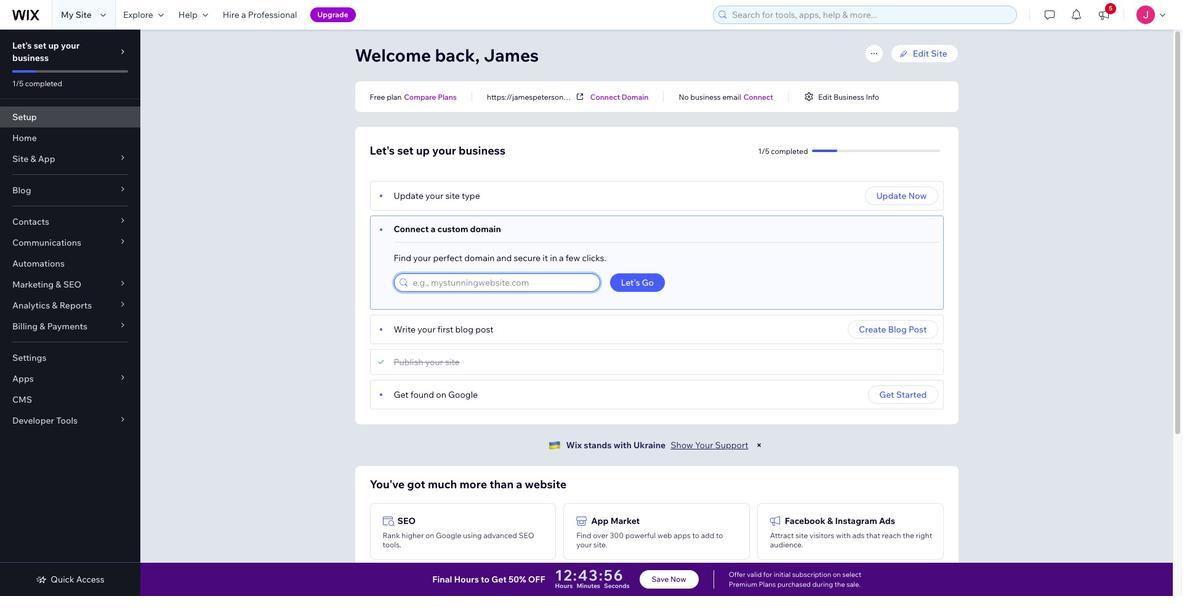 Task type: describe. For each thing, give the bounding box(es) containing it.
google for higher
[[436, 531, 461, 540]]

e.g., mystunningwebsite.com field
[[409, 274, 596, 291]]

instagram
[[835, 515, 877, 527]]

edit business info button
[[804, 91, 879, 102]]

domain for perfect
[[465, 252, 495, 264]]

seconds
[[604, 582, 630, 590]]

welcome back, james
[[355, 44, 539, 66]]

automations
[[12, 258, 65, 269]]

marketing & seo button
[[0, 274, 140, 295]]

1 horizontal spatial seo
[[398, 515, 416, 527]]

wix owner app
[[398, 580, 461, 591]]

write
[[394, 324, 416, 335]]

blog inside button
[[888, 324, 907, 335]]

select
[[843, 570, 862, 579]]

found
[[411, 389, 434, 400]]

and
[[497, 252, 512, 264]]

reach
[[882, 531, 901, 540]]

secure
[[514, 252, 541, 264]]

& for facebook
[[828, 515, 833, 527]]

0 horizontal spatial to
[[481, 574, 490, 585]]

my site
[[61, 9, 92, 20]]

show your support button
[[671, 440, 749, 451]]

edit business info
[[818, 92, 879, 101]]

https://jamespeterson1902.wixsite.com/my-site
[[487, 92, 650, 101]]

connect for connect domain
[[590, 92, 620, 101]]

create blog post button
[[848, 320, 938, 339]]

hours for 12:43:56
[[555, 582, 573, 590]]

stands
[[584, 440, 612, 451]]

than
[[490, 477, 514, 491]]

0 horizontal spatial plans
[[438, 92, 457, 101]]

save now
[[652, 575, 686, 584]]

1 vertical spatial 1/5
[[758, 146, 770, 156]]

go
[[642, 277, 654, 288]]

let's go button
[[610, 273, 665, 292]]

facebook & instagram ads
[[785, 515, 895, 527]]

connect link
[[744, 91, 773, 102]]

email
[[723, 92, 741, 101]]

connect a custom domain
[[394, 224, 501, 235]]

your up update your site type
[[432, 143, 456, 158]]

hire a professional
[[223, 9, 297, 20]]

over
[[593, 531, 608, 540]]

get started button
[[869, 386, 938, 404]]

app inside popup button
[[38, 153, 55, 164]]

1 horizontal spatial 1/5 completed
[[758, 146, 808, 156]]

blog inside dropdown button
[[12, 185, 31, 196]]

ukraine
[[634, 440, 666, 451]]

your inside find over 300 powerful web apps to add to your site.
[[577, 540, 592, 549]]

that
[[867, 531, 881, 540]]

1 horizontal spatial completed
[[771, 146, 808, 156]]

domain
[[622, 92, 649, 101]]

it
[[543, 252, 548, 264]]

1 vertical spatial let's set up your business
[[370, 143, 506, 158]]

your
[[695, 440, 713, 451]]

create blog post
[[859, 324, 927, 335]]

site down first
[[445, 357, 460, 368]]

your up connect a custom domain
[[426, 190, 444, 201]]

access
[[76, 574, 104, 585]]

marketing & seo
[[12, 279, 81, 290]]

quick access
[[51, 574, 104, 585]]

google ads
[[591, 580, 640, 591]]

final hours to get 50% off
[[433, 574, 545, 585]]

tools
[[56, 415, 78, 426]]

your left perfect
[[413, 252, 431, 264]]

get found on google
[[394, 389, 478, 400]]

cms
[[12, 394, 32, 405]]

2 horizontal spatial to
[[716, 531, 723, 540]]

Search for tools, apps, help & more... field
[[729, 6, 1013, 23]]

completed inside sidebar element
[[25, 79, 62, 88]]

wix owner app button
[[370, 567, 556, 596]]

your inside let's set up your business
[[61, 40, 80, 51]]

google inside "google ads" button
[[591, 580, 622, 591]]

quick access button
[[36, 574, 104, 585]]

the inside offer valid for initial subscription on select premium plans purchased during the sale.
[[835, 580, 845, 589]]

site & app button
[[0, 148, 140, 169]]

publish
[[394, 357, 423, 368]]

upgrade
[[317, 10, 348, 19]]

you've got much more than a website
[[370, 477, 567, 491]]

communications button
[[0, 232, 140, 253]]

analytics
[[12, 300, 50, 311]]

ads inside button
[[624, 580, 640, 591]]

support
[[715, 440, 749, 451]]

now for save now
[[671, 575, 686, 584]]

let's set up your business inside sidebar element
[[12, 40, 80, 63]]

wix for wix stands with ukraine show your support
[[566, 440, 582, 451]]

visitors
[[810, 531, 835, 540]]

no business email connect
[[679, 92, 773, 101]]

site inside site & app popup button
[[12, 153, 28, 164]]

a right hire
[[241, 9, 246, 20]]

get started
[[880, 389, 927, 400]]

5 button
[[1091, 0, 1118, 30]]

create
[[859, 324, 886, 335]]

seo inside rank higher on google using advanced seo tools.
[[519, 531, 534, 540]]

seo inside dropdown button
[[63, 279, 81, 290]]

1 horizontal spatial let's
[[370, 143, 395, 158]]

2 horizontal spatial business
[[691, 92, 721, 101]]

1 horizontal spatial up
[[416, 143, 430, 158]]

find for find your perfect domain and secure it in a few clicks.
[[394, 252, 411, 264]]

apps button
[[0, 368, 140, 389]]

website
[[525, 477, 567, 491]]

rank higher on google using advanced seo tools.
[[383, 531, 534, 549]]

valid
[[747, 570, 762, 579]]

ads
[[853, 531, 865, 540]]

site left type
[[445, 190, 460, 201]]

5
[[1109, 4, 1113, 12]]

attract
[[770, 531, 794, 540]]

attract site visitors with ads that reach the right audience.
[[770, 531, 933, 549]]

a left custom
[[431, 224, 436, 235]]

1 horizontal spatial get
[[492, 574, 507, 585]]

post
[[909, 324, 927, 335]]

web
[[658, 531, 672, 540]]

your left first
[[418, 324, 436, 335]]



Task type: vqa. For each thing, say whether or not it's contained in the screenshot.
bottom like
no



Task type: locate. For each thing, give the bounding box(es) containing it.
0 vertical spatial up
[[48, 40, 59, 51]]

0 horizontal spatial seo
[[63, 279, 81, 290]]

0 vertical spatial site
[[76, 9, 92, 20]]

let's inside 'button'
[[621, 277, 640, 288]]

1 vertical spatial the
[[835, 580, 845, 589]]

business right "no" at the top of the page
[[691, 92, 721, 101]]

0 horizontal spatial app
[[38, 153, 55, 164]]

setup
[[12, 111, 37, 123]]

site.
[[594, 540, 608, 549]]

0 horizontal spatial find
[[394, 252, 411, 264]]

1 vertical spatial ads
[[624, 580, 640, 591]]

300
[[610, 531, 624, 540]]

1/5 completed
[[12, 79, 62, 88], [758, 146, 808, 156]]

1 horizontal spatial plans
[[759, 580, 776, 589]]

0 horizontal spatial 1/5
[[12, 79, 23, 88]]

site inside edit site "link"
[[931, 48, 947, 59]]

post
[[476, 324, 494, 335]]

1 horizontal spatial business
[[459, 143, 506, 158]]

find your perfect domain and secure it in a few clicks.
[[394, 252, 607, 264]]

1 vertical spatial domain
[[465, 252, 495, 264]]

get left 50%
[[492, 574, 507, 585]]

blog up contacts
[[12, 185, 31, 196]]

few
[[566, 252, 580, 264]]

wix stands with ukraine show your support
[[566, 440, 749, 451]]

1 vertical spatial edit
[[818, 92, 832, 101]]

wix inside the "wix owner app" button
[[398, 580, 413, 591]]

1/5 up setup
[[12, 79, 23, 88]]

0 vertical spatial edit
[[913, 48, 929, 59]]

0 vertical spatial 1/5
[[12, 79, 23, 88]]

site down facebook
[[796, 531, 808, 540]]

2 horizontal spatial on
[[833, 570, 841, 579]]

seo right advanced
[[519, 531, 534, 540]]

& down home
[[30, 153, 36, 164]]

contacts button
[[0, 211, 140, 232]]

2 update from the left
[[877, 190, 907, 201]]

1 vertical spatial plans
[[759, 580, 776, 589]]

inbox
[[785, 580, 808, 591]]

1 update from the left
[[394, 190, 424, 201]]

domain
[[470, 224, 501, 235], [465, 252, 495, 264]]

0 vertical spatial domain
[[470, 224, 501, 235]]

a right in
[[559, 252, 564, 264]]

1 horizontal spatial wix
[[566, 440, 582, 451]]

compare
[[404, 92, 436, 101]]

2 horizontal spatial seo
[[519, 531, 534, 540]]

developer tools
[[12, 415, 78, 426]]

apps
[[12, 373, 34, 384]]

get inside 'button'
[[880, 389, 895, 400]]

on
[[436, 389, 446, 400], [426, 531, 434, 540], [833, 570, 841, 579]]

find
[[394, 252, 411, 264], [577, 531, 592, 540]]

edit site link
[[891, 44, 959, 63]]

& up analytics & reports
[[56, 279, 61, 290]]

hours for final
[[454, 574, 479, 585]]

1 horizontal spatial find
[[577, 531, 592, 540]]

setup link
[[0, 107, 140, 127]]

wix left 'owner'
[[398, 580, 413, 591]]

edit inside button
[[818, 92, 832, 101]]

0 vertical spatial seo
[[63, 279, 81, 290]]

market
[[611, 515, 640, 527]]

hours right 'final'
[[454, 574, 479, 585]]

1/5 completed down connect link
[[758, 146, 808, 156]]

1 horizontal spatial set
[[397, 143, 414, 158]]

with right stands
[[614, 440, 632, 451]]

1 horizontal spatial now
[[909, 190, 927, 201]]

app down home link
[[38, 153, 55, 164]]

1 vertical spatial find
[[577, 531, 592, 540]]

1 horizontal spatial update
[[877, 190, 907, 201]]

offer
[[729, 570, 746, 579]]

communications
[[12, 237, 81, 248]]

& for analytics
[[52, 300, 58, 311]]

0 horizontal spatial wix
[[398, 580, 413, 591]]

0 vertical spatial let's
[[12, 40, 32, 51]]

hours inside 12:43:56 hours minutes seconds
[[555, 582, 573, 590]]

payments
[[47, 321, 87, 332]]

now for update now
[[909, 190, 927, 201]]

on right higher
[[426, 531, 434, 540]]

settings
[[12, 352, 46, 363]]

1 vertical spatial set
[[397, 143, 414, 158]]

back,
[[435, 44, 480, 66]]

seo down automations link
[[63, 279, 81, 290]]

a right than
[[516, 477, 523, 491]]

the inside attract site visitors with ads that reach the right audience.
[[903, 531, 914, 540]]

wix for wix owner app
[[398, 580, 413, 591]]

& for billing
[[40, 321, 45, 332]]

find left perfect
[[394, 252, 411, 264]]

0 horizontal spatial business
[[12, 52, 49, 63]]

connect left custom
[[394, 224, 429, 235]]

save now button
[[640, 570, 699, 589]]

up inside sidebar element
[[48, 40, 59, 51]]

your right publish
[[425, 357, 443, 368]]

update your site type
[[394, 190, 480, 201]]

on inside rank higher on google using advanced seo tools.
[[426, 531, 434, 540]]

for
[[764, 570, 772, 579]]

you've
[[370, 477, 405, 491]]

1 horizontal spatial blog
[[888, 324, 907, 335]]

premium
[[729, 580, 758, 589]]

plans
[[438, 92, 457, 101], [759, 580, 776, 589]]

& for marketing
[[56, 279, 61, 290]]

connect domain
[[590, 92, 649, 101]]

1 horizontal spatial edit
[[913, 48, 929, 59]]

analytics & reports
[[12, 300, 92, 311]]

0 horizontal spatial blog
[[12, 185, 31, 196]]

0 horizontal spatial hours
[[454, 574, 479, 585]]

google for found
[[448, 389, 478, 400]]

1 horizontal spatial the
[[903, 531, 914, 540]]

site left "no" at the top of the page
[[637, 92, 650, 101]]

0 vertical spatial the
[[903, 531, 914, 540]]

1 vertical spatial with
[[836, 531, 851, 540]]

edit
[[913, 48, 929, 59], [818, 92, 832, 101]]

& left reports in the left of the page
[[52, 300, 58, 311]]

2 horizontal spatial site
[[931, 48, 947, 59]]

1 horizontal spatial site
[[76, 9, 92, 20]]

0 horizontal spatial on
[[426, 531, 434, 540]]

settings link
[[0, 347, 140, 368]]

0 horizontal spatial let's
[[12, 40, 32, 51]]

facebook
[[785, 515, 826, 527]]

automations link
[[0, 253, 140, 274]]

your down the my
[[61, 40, 80, 51]]

https://jamespeterson1902.wixsite.com/my-site link
[[487, 91, 650, 104]]

get left started
[[880, 389, 895, 400]]

set inside sidebar element
[[34, 40, 46, 51]]

1 horizontal spatial to
[[693, 531, 700, 540]]

connect left domain
[[590, 92, 620, 101]]

2 vertical spatial business
[[459, 143, 506, 158]]

0 horizontal spatial up
[[48, 40, 59, 51]]

blog
[[455, 324, 474, 335]]

1 horizontal spatial let's set up your business
[[370, 143, 506, 158]]

50%
[[509, 574, 526, 585]]

inbox button
[[757, 567, 944, 596]]

1 vertical spatial business
[[691, 92, 721, 101]]

seo up higher
[[398, 515, 416, 527]]

james
[[484, 44, 539, 66]]

let's inside sidebar element
[[12, 40, 32, 51]]

the left right
[[903, 531, 914, 540]]

0 vertical spatial set
[[34, 40, 46, 51]]

up
[[48, 40, 59, 51], [416, 143, 430, 158]]

edit inside "link"
[[913, 48, 929, 59]]

google inside rank higher on google using advanced seo tools.
[[436, 531, 461, 540]]

info
[[866, 92, 879, 101]]

right
[[916, 531, 933, 540]]

app
[[445, 580, 461, 591]]

business up type
[[459, 143, 506, 158]]

to right add
[[716, 531, 723, 540]]

rank
[[383, 531, 400, 540]]

2 vertical spatial seo
[[519, 531, 534, 540]]

1 horizontal spatial ads
[[879, 515, 895, 527]]

0 vertical spatial find
[[394, 252, 411, 264]]

reports
[[60, 300, 92, 311]]

billing & payments button
[[0, 316, 140, 337]]

let's go
[[621, 277, 654, 288]]

&
[[30, 153, 36, 164], [56, 279, 61, 290], [52, 300, 58, 311], [40, 321, 45, 332], [828, 515, 833, 527]]

0 vertical spatial now
[[909, 190, 927, 201]]

0 horizontal spatial with
[[614, 440, 632, 451]]

powerful
[[625, 531, 656, 540]]

add
[[701, 531, 715, 540]]

update for update your site type
[[394, 190, 424, 201]]

save
[[652, 575, 669, 584]]

0 vertical spatial wix
[[566, 440, 582, 451]]

connect right "email"
[[744, 92, 773, 101]]

2 vertical spatial site
[[12, 153, 28, 164]]

2 vertical spatial google
[[591, 580, 622, 591]]

1 vertical spatial completed
[[771, 146, 808, 156]]

0 vertical spatial business
[[12, 52, 49, 63]]

subscription
[[792, 570, 832, 579]]

explore
[[123, 9, 153, 20]]

get for get started
[[880, 389, 895, 400]]

purchased
[[778, 580, 811, 589]]

offer valid for initial subscription on select premium plans purchased during the sale.
[[729, 570, 862, 589]]

cms link
[[0, 389, 140, 410]]

1 vertical spatial site
[[931, 48, 947, 59]]

2 vertical spatial let's
[[621, 277, 640, 288]]

plans right compare
[[438, 92, 457, 101]]

get for get found on google
[[394, 389, 409, 400]]

perfect
[[433, 252, 463, 264]]

with inside attract site visitors with ads that reach the right audience.
[[836, 531, 851, 540]]

1/5 completed up setup
[[12, 79, 62, 88]]

site inside 'https://jamespeterson1902.wixsite.com/my-site' link
[[637, 92, 650, 101]]

off
[[528, 574, 545, 585]]

1 horizontal spatial with
[[836, 531, 851, 540]]

0 vertical spatial 1/5 completed
[[12, 79, 62, 88]]

with down the facebook & instagram ads on the right
[[836, 531, 851, 540]]

0 horizontal spatial connect
[[394, 224, 429, 235]]

ads left save
[[624, 580, 640, 591]]

0 horizontal spatial set
[[34, 40, 46, 51]]

1 vertical spatial blog
[[888, 324, 907, 335]]

tools.
[[383, 540, 402, 549]]

get left found
[[394, 389, 409, 400]]

blog left post
[[888, 324, 907, 335]]

started
[[896, 389, 927, 400]]

now inside update now button
[[909, 190, 927, 201]]

quick
[[51, 574, 74, 585]]

0 horizontal spatial get
[[394, 389, 409, 400]]

1 horizontal spatial app
[[591, 515, 609, 527]]

help button
[[171, 0, 215, 30]]

site inside attract site visitors with ads that reach the right audience.
[[796, 531, 808, 540]]

to left add
[[693, 531, 700, 540]]

welcome
[[355, 44, 431, 66]]

the left sale. on the bottom right of page
[[835, 580, 845, 589]]

get
[[394, 389, 409, 400], [880, 389, 895, 400], [492, 574, 507, 585]]

site for my site
[[76, 9, 92, 20]]

using
[[463, 531, 482, 540]]

1 vertical spatial now
[[671, 575, 686, 584]]

& up visitors
[[828, 515, 833, 527]]

hire a professional link
[[215, 0, 305, 30]]

to left 50%
[[481, 574, 490, 585]]

update inside button
[[877, 190, 907, 201]]

on for higher
[[426, 531, 434, 540]]

domain left and
[[465, 252, 495, 264]]

apps
[[674, 531, 691, 540]]

wix left stands
[[566, 440, 582, 451]]

on inside offer valid for initial subscription on select premium plans purchased during the sale.
[[833, 570, 841, 579]]

let's set up your business up update your site type
[[370, 143, 506, 158]]

app up over
[[591, 515, 609, 527]]

developer tools button
[[0, 410, 140, 431]]

& for site
[[30, 153, 36, 164]]

0 vertical spatial blog
[[12, 185, 31, 196]]

type
[[462, 190, 480, 201]]

plans down the for
[[759, 580, 776, 589]]

professional
[[248, 9, 297, 20]]

& right billing
[[40, 321, 45, 332]]

1 vertical spatial app
[[591, 515, 609, 527]]

connect domain link
[[590, 91, 649, 102]]

1 vertical spatial 1/5 completed
[[758, 146, 808, 156]]

my
[[61, 9, 74, 20]]

owner
[[415, 580, 443, 591]]

2 horizontal spatial connect
[[744, 92, 773, 101]]

more
[[460, 477, 487, 491]]

site
[[76, 9, 92, 20], [931, 48, 947, 59], [12, 153, 28, 164]]

let's set up your business down the my
[[12, 40, 80, 63]]

find for find over 300 powerful web apps to add to your site.
[[577, 531, 592, 540]]

update for update now
[[877, 190, 907, 201]]

site for edit site
[[931, 48, 947, 59]]

ads up reach
[[879, 515, 895, 527]]

hire
[[223, 9, 239, 20]]

0 vertical spatial with
[[614, 440, 632, 451]]

final
[[433, 574, 452, 585]]

no
[[679, 92, 689, 101]]

advanced
[[484, 531, 517, 540]]

edit for edit site
[[913, 48, 929, 59]]

0 horizontal spatial now
[[671, 575, 686, 584]]

edit for edit business info
[[818, 92, 832, 101]]

1 vertical spatial let's
[[370, 143, 395, 158]]

& inside popup button
[[30, 153, 36, 164]]

find inside find over 300 powerful web apps to add to your site.
[[577, 531, 592, 540]]

find left over
[[577, 531, 592, 540]]

business up setup
[[12, 52, 49, 63]]

higher
[[402, 531, 424, 540]]

now inside save now button
[[671, 575, 686, 584]]

0 vertical spatial completed
[[25, 79, 62, 88]]

1/5 down connect link
[[758, 146, 770, 156]]

0 vertical spatial app
[[38, 153, 55, 164]]

1 horizontal spatial 1/5
[[758, 146, 770, 156]]

0 horizontal spatial 1/5 completed
[[12, 79, 62, 88]]

1/5 inside sidebar element
[[12, 79, 23, 88]]

business inside sidebar element
[[12, 52, 49, 63]]

sidebar element
[[0, 30, 140, 596]]

0 vertical spatial ads
[[879, 515, 895, 527]]

hours left minutes
[[555, 582, 573, 590]]

plans inside offer valid for initial subscription on select premium plans purchased during the sale.
[[759, 580, 776, 589]]

1/5
[[12, 79, 23, 88], [758, 146, 770, 156]]

domain for custom
[[470, 224, 501, 235]]

0 horizontal spatial edit
[[818, 92, 832, 101]]

0 horizontal spatial site
[[12, 153, 28, 164]]

with
[[614, 440, 632, 451], [836, 531, 851, 540]]

free
[[370, 92, 385, 101]]

business
[[834, 92, 864, 101]]

0 horizontal spatial ads
[[624, 580, 640, 591]]

hours
[[454, 574, 479, 585], [555, 582, 573, 590]]

1 vertical spatial wix
[[398, 580, 413, 591]]

sale.
[[847, 580, 861, 589]]

1/5 completed inside sidebar element
[[12, 79, 62, 88]]

0 horizontal spatial the
[[835, 580, 845, 589]]

1 horizontal spatial on
[[436, 389, 446, 400]]

domain up find your perfect domain and secure it in a few clicks.
[[470, 224, 501, 235]]

1 horizontal spatial hours
[[555, 582, 573, 590]]

0 vertical spatial plans
[[438, 92, 457, 101]]

on for found
[[436, 389, 446, 400]]

your left the site.
[[577, 540, 592, 549]]

on left select
[[833, 570, 841, 579]]

on right found
[[436, 389, 446, 400]]

0 horizontal spatial update
[[394, 190, 424, 201]]

2 vertical spatial on
[[833, 570, 841, 579]]

developer
[[12, 415, 54, 426]]

connect for connect a custom domain
[[394, 224, 429, 235]]



